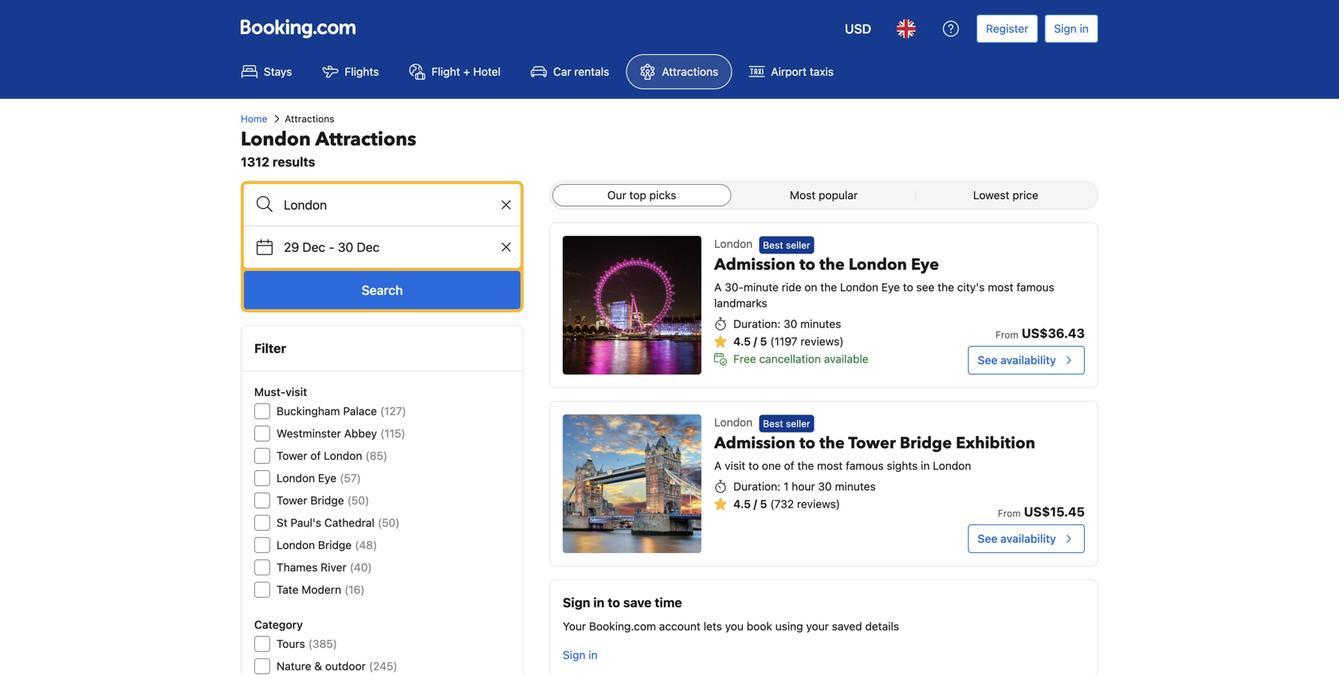 Task type: describe. For each thing, give the bounding box(es) containing it.
seller for london
[[786, 239, 810, 251]]

tower inside admission to the tower bridge exhibition a visit to one of the most famous sights in london
[[848, 432, 896, 454]]

picks
[[649, 189, 676, 202]]

your
[[806, 620, 829, 633]]

flights link
[[309, 54, 393, 89]]

hour
[[792, 480, 815, 493]]

home link
[[241, 112, 267, 126]]

tours (385)
[[277, 637, 337, 650]]

car
[[553, 65, 571, 78]]

free cancellation available
[[733, 352, 869, 365]]

see availability for admission to the london eye
[[978, 353, 1056, 367]]

29 dec - 30 dec
[[284, 240, 380, 255]]

city's
[[957, 280, 985, 294]]

paul's
[[291, 516, 321, 529]]

a inside admission to the london eye a 30-minute ride on the london eye to see the city's most famous landmarks
[[714, 280, 722, 294]]

in right 'register'
[[1080, 22, 1089, 35]]

/ for admission to the london eye
[[754, 335, 757, 348]]

abbey
[[344, 427, 377, 440]]

from for admission to the tower bridge exhibition
[[998, 508, 1021, 519]]

1 vertical spatial minutes
[[835, 480, 876, 493]]

29
[[284, 240, 299, 255]]

admission to the london eye image
[[563, 236, 701, 375]]

0 vertical spatial sign in
[[1054, 22, 1089, 35]]

most
[[790, 189, 816, 202]]

car rentals link
[[517, 54, 623, 89]]

cancellation
[[759, 352, 821, 365]]

(732
[[770, 497, 794, 510]]

tate
[[277, 583, 299, 596]]

save
[[623, 595, 652, 610]]

(1197
[[770, 335, 798, 348]]

most inside admission to the london eye a 30-minute ride on the london eye to see the city's most famous landmarks
[[988, 280, 1013, 294]]

minute
[[744, 280, 779, 294]]

reviews) for tower
[[797, 497, 840, 510]]

rentals
[[574, 65, 609, 78]]

on
[[804, 280, 817, 294]]

0 horizontal spatial of
[[310, 449, 321, 462]]

results
[[273, 154, 315, 169]]

duration: for admission to the london eye
[[733, 317, 781, 330]]

see for eye
[[978, 353, 998, 367]]

london bridge (48)
[[277, 538, 377, 552]]

0 vertical spatial eye
[[911, 254, 939, 276]]

booking.com image
[[241, 19, 355, 38]]

&
[[314, 660, 322, 673]]

must-
[[254, 385, 285, 399]]

bridge inside admission to the tower bridge exhibition a visit to one of the most famous sights in london
[[900, 432, 952, 454]]

best for admission to the london eye
[[763, 239, 783, 251]]

booking.com
[[589, 620, 656, 633]]

30 for -
[[338, 240, 353, 255]]

reviews) for london
[[801, 335, 844, 348]]

cathedral
[[324, 516, 374, 529]]

1 horizontal spatial eye
[[881, 280, 900, 294]]

tower of london (85)
[[277, 449, 387, 462]]

+
[[463, 65, 470, 78]]

duration: for admission to the tower bridge exhibition
[[733, 480, 781, 493]]

account
[[659, 620, 701, 633]]

flight + hotel
[[432, 65, 501, 78]]

lowest
[[973, 189, 1010, 202]]

admission for admission to the london eye
[[714, 254, 795, 276]]

sign in to save time
[[563, 595, 682, 610]]

of inside admission to the tower bridge exhibition a visit to one of the most famous sights in london
[[784, 459, 794, 472]]

taxis
[[810, 65, 834, 78]]

(245)
[[369, 660, 397, 673]]

nature & outdoor (245)
[[277, 660, 397, 673]]

tate modern (16)
[[277, 583, 365, 596]]

buckingham
[[277, 405, 340, 418]]

0 vertical spatial sign
[[1054, 22, 1077, 35]]

admission to the tower bridge exhibition a visit to one of the most famous sights in london
[[714, 432, 1035, 472]]

your
[[563, 620, 586, 633]]

airport taxis link
[[735, 54, 847, 89]]

30 for hour
[[818, 480, 832, 493]]

outdoor
[[325, 660, 366, 673]]

lowest price
[[973, 189, 1038, 202]]

top
[[629, 189, 646, 202]]

register
[[986, 22, 1029, 35]]

palace
[[343, 405, 377, 418]]

1 vertical spatial sign
[[563, 595, 590, 610]]

in up booking.com
[[593, 595, 604, 610]]

westminster abbey (115)
[[277, 427, 405, 440]]

(127)
[[380, 405, 406, 418]]

seller for tower
[[786, 418, 810, 429]]

thames
[[277, 561, 318, 574]]

stays link
[[228, 54, 306, 89]]

5 for admission to the tower bridge exhibition
[[760, 497, 767, 510]]

our top picks
[[607, 189, 676, 202]]

4.5 / 5 (1197 reviews)
[[733, 335, 844, 348]]

usd button
[[835, 10, 881, 48]]

availability for admission to the tower bridge exhibition
[[1000, 532, 1056, 545]]

1312
[[241, 154, 269, 169]]

0 horizontal spatial sign in
[[563, 648, 598, 662]]

landmarks
[[714, 296, 767, 310]]

lets
[[704, 620, 722, 633]]

famous inside admission to the tower bridge exhibition a visit to one of the most famous sights in london
[[846, 459, 884, 472]]

flight + hotel link
[[396, 54, 514, 89]]

search
[[362, 283, 403, 298]]

st
[[277, 516, 288, 529]]

details
[[865, 620, 899, 633]]

(385)
[[308, 637, 337, 650]]



Task type: locate. For each thing, give the bounding box(es) containing it.
1 availability from the top
[[1000, 353, 1056, 367]]

1 vertical spatial best
[[763, 418, 783, 429]]

2 admission from the top
[[714, 432, 795, 454]]

of up london eye (57)
[[310, 449, 321, 462]]

0 horizontal spatial famous
[[846, 459, 884, 472]]

duration: down the landmarks
[[733, 317, 781, 330]]

dec
[[302, 240, 325, 255], [357, 240, 380, 255]]

0 vertical spatial (50)
[[347, 494, 369, 507]]

from us$15.45
[[998, 504, 1085, 519]]

0 vertical spatial reviews)
[[801, 335, 844, 348]]

2 vertical spatial attractions
[[315, 126, 416, 153]]

0 vertical spatial a
[[714, 280, 722, 294]]

to
[[799, 254, 815, 276], [903, 280, 913, 294], [799, 432, 815, 454], [749, 459, 759, 472], [608, 595, 620, 610]]

2 vertical spatial bridge
[[318, 538, 352, 552]]

0 horizontal spatial dec
[[302, 240, 325, 255]]

4.5 left (732 in the right of the page
[[733, 497, 751, 510]]

5 left (732 in the right of the page
[[760, 497, 767, 510]]

sign in down your
[[563, 648, 598, 662]]

1 vertical spatial duration:
[[733, 480, 781, 493]]

see for bridge
[[978, 532, 998, 545]]

sign in link right register link
[[1044, 14, 1098, 43]]

1 dec from the left
[[302, 240, 325, 255]]

1 see from the top
[[978, 353, 998, 367]]

Where are you going? search field
[[244, 184, 521, 226]]

tours
[[277, 637, 305, 650]]

sign down your
[[563, 648, 585, 662]]

5 left (1197 in the right of the page
[[760, 335, 767, 348]]

best
[[763, 239, 783, 251], [763, 418, 783, 429]]

duration: 30 minutes
[[733, 317, 841, 330]]

the
[[819, 254, 845, 276], [820, 280, 837, 294], [938, 280, 954, 294], [819, 432, 845, 454], [797, 459, 814, 472]]

best up one
[[763, 418, 783, 429]]

0 vertical spatial 5
[[760, 335, 767, 348]]

30 right hour
[[818, 480, 832, 493]]

most up the duration: 1 hour 30 minutes
[[817, 459, 843, 472]]

0 vertical spatial bridge
[[900, 432, 952, 454]]

2 best from the top
[[763, 418, 783, 429]]

modern
[[302, 583, 341, 596]]

dec right -
[[357, 240, 380, 255]]

1 vertical spatial sign in
[[563, 648, 598, 662]]

a left 30- in the right of the page
[[714, 280, 722, 294]]

sign in right 'register'
[[1054, 22, 1089, 35]]

(50) down (57)
[[347, 494, 369, 507]]

car rentals
[[553, 65, 609, 78]]

0 vertical spatial sign in link
[[1044, 14, 1098, 43]]

in right sights
[[921, 459, 930, 472]]

0 vertical spatial attractions
[[662, 65, 718, 78]]

from left us$36.43
[[996, 329, 1018, 340]]

admission inside admission to the london eye a 30-minute ride on the london eye to see the city's most famous landmarks
[[714, 254, 795, 276]]

bridge for (48)
[[318, 538, 352, 552]]

bridge
[[900, 432, 952, 454], [310, 494, 344, 507], [318, 538, 352, 552]]

0 vertical spatial availability
[[1000, 353, 1056, 367]]

2 5 from the top
[[760, 497, 767, 510]]

using
[[775, 620, 803, 633]]

best seller for london
[[763, 239, 810, 251]]

tower for tower of london (85)
[[277, 449, 307, 462]]

in inside admission to the tower bridge exhibition a visit to one of the most famous sights in london
[[921, 459, 930, 472]]

bridge for (50)
[[310, 494, 344, 507]]

admission to the tower bridge exhibition image
[[563, 414, 701, 553]]

river
[[321, 561, 346, 574]]

of right one
[[784, 459, 794, 472]]

saved
[[832, 620, 862, 633]]

best seller
[[763, 239, 810, 251], [763, 418, 810, 429]]

best seller up ride
[[763, 239, 810, 251]]

0 vertical spatial 30
[[338, 240, 353, 255]]

a
[[714, 280, 722, 294], [714, 459, 722, 472]]

flight
[[432, 65, 460, 78]]

london inside admission to the tower bridge exhibition a visit to one of the most famous sights in london
[[933, 459, 971, 472]]

minutes up 4.5 / 5 (1197 reviews)
[[800, 317, 841, 330]]

time
[[655, 595, 682, 610]]

30 right -
[[338, 240, 353, 255]]

tower down "westminster" on the left bottom
[[277, 449, 307, 462]]

2 duration: from the top
[[733, 480, 781, 493]]

most right city's
[[988, 280, 1013, 294]]

2 a from the top
[[714, 459, 722, 472]]

2 best seller from the top
[[763, 418, 810, 429]]

our
[[607, 189, 626, 202]]

tower
[[848, 432, 896, 454], [277, 449, 307, 462], [277, 494, 307, 507]]

nature
[[277, 660, 311, 673]]

availability for admission to the london eye
[[1000, 353, 1056, 367]]

famous
[[1016, 280, 1054, 294], [846, 459, 884, 472]]

from left the us$15.45
[[998, 508, 1021, 519]]

admission up minute
[[714, 254, 795, 276]]

1 horizontal spatial 30
[[784, 317, 797, 330]]

to left save
[[608, 595, 620, 610]]

exhibition
[[956, 432, 1035, 454]]

admission to the london eye a 30-minute ride on the london eye to see the city's most famous landmarks
[[714, 254, 1054, 310]]

famous left sights
[[846, 459, 884, 472]]

2 availability from the top
[[1000, 532, 1056, 545]]

0 horizontal spatial 30
[[338, 240, 353, 255]]

1 vertical spatial 30
[[784, 317, 797, 330]]

2 seller from the top
[[786, 418, 810, 429]]

sign
[[1054, 22, 1077, 35], [563, 595, 590, 610], [563, 648, 585, 662]]

2 vertical spatial 30
[[818, 480, 832, 493]]

attractions inside "link"
[[662, 65, 718, 78]]

see availability down from us$15.45
[[978, 532, 1056, 545]]

(50) right the cathedral
[[378, 516, 400, 529]]

from us$36.43
[[996, 326, 1085, 341]]

1 vertical spatial eye
[[881, 280, 900, 294]]

0 vertical spatial visit
[[285, 385, 307, 399]]

airport
[[771, 65, 807, 78]]

category
[[254, 618, 303, 631]]

attractions inside london attractions 1312 results
[[315, 126, 416, 153]]

book
[[747, 620, 772, 633]]

0 vertical spatial 4.5
[[733, 335, 751, 348]]

1
[[784, 480, 789, 493]]

price
[[1013, 189, 1038, 202]]

1 4.5 from the top
[[733, 335, 751, 348]]

reviews) up free cancellation available
[[801, 335, 844, 348]]

seller up hour
[[786, 418, 810, 429]]

1 horizontal spatial sign in
[[1054, 22, 1089, 35]]

1 best from the top
[[763, 239, 783, 251]]

0 vertical spatial see availability
[[978, 353, 1056, 367]]

0 vertical spatial duration:
[[733, 317, 781, 330]]

availability
[[1000, 353, 1056, 367], [1000, 532, 1056, 545]]

attractions
[[662, 65, 718, 78], [285, 113, 334, 124], [315, 126, 416, 153]]

1 / from the top
[[754, 335, 757, 348]]

1 vertical spatial from
[[998, 508, 1021, 519]]

us$36.43
[[1022, 326, 1085, 341]]

to left see
[[903, 280, 913, 294]]

4.5 for admission to the london eye
[[733, 335, 751, 348]]

2 horizontal spatial eye
[[911, 254, 939, 276]]

(85)
[[365, 449, 387, 462]]

sign in link
[[1044, 14, 1098, 43], [556, 641, 604, 670]]

best seller up one
[[763, 418, 810, 429]]

a inside admission to the tower bridge exhibition a visit to one of the most famous sights in london
[[714, 459, 722, 472]]

1 vertical spatial bridge
[[310, 494, 344, 507]]

stays
[[264, 65, 292, 78]]

/ up free
[[754, 335, 757, 348]]

(50)
[[347, 494, 369, 507], [378, 516, 400, 529]]

filter
[[254, 341, 286, 356]]

(48)
[[355, 538, 377, 552]]

popular
[[819, 189, 858, 202]]

to left one
[[749, 459, 759, 472]]

1 horizontal spatial (50)
[[378, 516, 400, 529]]

visit left one
[[725, 459, 745, 472]]

1 horizontal spatial of
[[784, 459, 794, 472]]

tower up sights
[[848, 432, 896, 454]]

best seller for tower
[[763, 418, 810, 429]]

0 horizontal spatial (50)
[[347, 494, 369, 507]]

to up the duration: 1 hour 30 minutes
[[799, 432, 815, 454]]

best up minute
[[763, 239, 783, 251]]

visit inside admission to the tower bridge exhibition a visit to one of the most famous sights in london
[[725, 459, 745, 472]]

1 vertical spatial /
[[754, 497, 757, 510]]

sign right 'register'
[[1054, 22, 1077, 35]]

sign in link down your
[[556, 641, 604, 670]]

duration: 1 hour 30 minutes
[[733, 480, 876, 493]]

1 vertical spatial availability
[[1000, 532, 1056, 545]]

dec left -
[[302, 240, 325, 255]]

0 vertical spatial see
[[978, 353, 998, 367]]

hotel
[[473, 65, 501, 78]]

0 horizontal spatial most
[[817, 459, 843, 472]]

admission
[[714, 254, 795, 276], [714, 432, 795, 454]]

most popular
[[790, 189, 858, 202]]

your booking.com account lets you book using your saved details
[[563, 620, 899, 633]]

bridge up sights
[[900, 432, 952, 454]]

to up on
[[799, 254, 815, 276]]

sights
[[887, 459, 918, 472]]

seller up ride
[[786, 239, 810, 251]]

london inside london attractions 1312 results
[[241, 126, 311, 153]]

1 admission from the top
[[714, 254, 795, 276]]

2 dec from the left
[[357, 240, 380, 255]]

see
[[916, 280, 935, 294]]

1 vertical spatial admission
[[714, 432, 795, 454]]

sign up your
[[563, 595, 590, 610]]

must-visit
[[254, 385, 307, 399]]

tower up st
[[277, 494, 307, 507]]

1 vertical spatial famous
[[846, 459, 884, 472]]

2 / from the top
[[754, 497, 757, 510]]

minutes
[[800, 317, 841, 330], [835, 480, 876, 493]]

home
[[241, 113, 267, 124]]

(115)
[[380, 427, 405, 440]]

1 vertical spatial (50)
[[378, 516, 400, 529]]

eye
[[911, 254, 939, 276], [881, 280, 900, 294], [318, 471, 337, 485]]

1 see availability from the top
[[978, 353, 1056, 367]]

famous up from us$36.43
[[1016, 280, 1054, 294]]

buckingham palace (127)
[[277, 405, 406, 418]]

1 vertical spatial best seller
[[763, 418, 810, 429]]

0 vertical spatial famous
[[1016, 280, 1054, 294]]

search button
[[244, 271, 521, 309]]

bridge down london eye (57)
[[310, 494, 344, 507]]

1 vertical spatial attractions
[[285, 113, 334, 124]]

1 vertical spatial sign in link
[[556, 641, 604, 670]]

0 vertical spatial minutes
[[800, 317, 841, 330]]

famous inside admission to the london eye a 30-minute ride on the london eye to see the city's most famous landmarks
[[1016, 280, 1054, 294]]

1 vertical spatial 5
[[760, 497, 767, 510]]

admission up one
[[714, 432, 795, 454]]

/ for admission to the tower bridge exhibition
[[754, 497, 757, 510]]

1 horizontal spatial visit
[[725, 459, 745, 472]]

admission inside admission to the tower bridge exhibition a visit to one of the most famous sights in london
[[714, 432, 795, 454]]

eye left see
[[881, 280, 900, 294]]

duration: down one
[[733, 480, 781, 493]]

1 duration: from the top
[[733, 317, 781, 330]]

0 horizontal spatial visit
[[285, 385, 307, 399]]

1 vertical spatial most
[[817, 459, 843, 472]]

from for admission to the london eye
[[996, 329, 1018, 340]]

5
[[760, 335, 767, 348], [760, 497, 767, 510]]

2 see availability from the top
[[978, 532, 1056, 545]]

eye up see
[[911, 254, 939, 276]]

1 horizontal spatial dec
[[357, 240, 380, 255]]

london attractions 1312 results
[[241, 126, 416, 169]]

from inside from us$15.45
[[998, 508, 1021, 519]]

st paul's cathedral (50)
[[277, 516, 400, 529]]

free
[[733, 352, 756, 365]]

0 vertical spatial admission
[[714, 254, 795, 276]]

admission for admission to the tower bridge exhibition
[[714, 432, 795, 454]]

1 vertical spatial a
[[714, 459, 722, 472]]

a left one
[[714, 459, 722, 472]]

0 vertical spatial best seller
[[763, 239, 810, 251]]

from inside from us$36.43
[[996, 329, 1018, 340]]

ride
[[782, 280, 801, 294]]

availability down from us$36.43
[[1000, 353, 1056, 367]]

0 vertical spatial from
[[996, 329, 1018, 340]]

1 best seller from the top
[[763, 239, 810, 251]]

2 vertical spatial sign
[[563, 648, 585, 662]]

2 4.5 from the top
[[733, 497, 751, 510]]

1 vertical spatial seller
[[786, 418, 810, 429]]

1 vertical spatial 4.5
[[733, 497, 751, 510]]

tower for tower bridge (50)
[[277, 494, 307, 507]]

see availability for admission to the tower bridge exhibition
[[978, 532, 1056, 545]]

1 a from the top
[[714, 280, 722, 294]]

1 5 from the top
[[760, 335, 767, 348]]

1 vertical spatial see availability
[[978, 532, 1056, 545]]

30
[[338, 240, 353, 255], [784, 317, 797, 330], [818, 480, 832, 493]]

best for admission to the tower bridge exhibition
[[763, 418, 783, 429]]

5 for admission to the london eye
[[760, 335, 767, 348]]

most inside admission to the tower bridge exhibition a visit to one of the most famous sights in london
[[817, 459, 843, 472]]

tower bridge (50)
[[277, 494, 369, 507]]

4.5
[[733, 335, 751, 348], [733, 497, 751, 510]]

airport taxis
[[771, 65, 834, 78]]

1 horizontal spatial famous
[[1016, 280, 1054, 294]]

seller
[[786, 239, 810, 251], [786, 418, 810, 429]]

1 vertical spatial visit
[[725, 459, 745, 472]]

0 horizontal spatial sign in link
[[556, 641, 604, 670]]

one
[[762, 459, 781, 472]]

4.5 up free
[[733, 335, 751, 348]]

london
[[241, 126, 311, 153], [714, 237, 753, 250], [849, 254, 907, 276], [840, 280, 878, 294], [714, 416, 753, 429], [324, 449, 362, 462], [933, 459, 971, 472], [277, 471, 315, 485], [277, 538, 315, 552]]

1 vertical spatial reviews)
[[797, 497, 840, 510]]

2 horizontal spatial 30
[[818, 480, 832, 493]]

availability down from us$15.45
[[1000, 532, 1056, 545]]

30 up 4.5 / 5 (1197 reviews)
[[784, 317, 797, 330]]

1 vertical spatial see
[[978, 532, 998, 545]]

(57)
[[340, 471, 361, 485]]

-
[[329, 240, 334, 255]]

see
[[978, 353, 998, 367], [978, 532, 998, 545]]

see availability down from us$36.43
[[978, 353, 1056, 367]]

4.5 / 5 (732 reviews)
[[733, 497, 840, 510]]

2 see from the top
[[978, 532, 998, 545]]

0 vertical spatial most
[[988, 280, 1013, 294]]

0 vertical spatial seller
[[786, 239, 810, 251]]

1 seller from the top
[[786, 239, 810, 251]]

eye up tower bridge (50)
[[318, 471, 337, 485]]

0 vertical spatial /
[[754, 335, 757, 348]]

30-
[[725, 280, 744, 294]]

/ left (732 in the right of the page
[[754, 497, 757, 510]]

attractions link
[[626, 54, 732, 89]]

4.5 for admission to the tower bridge exhibition
[[733, 497, 751, 510]]

in down booking.com
[[588, 648, 598, 662]]

1 horizontal spatial most
[[988, 280, 1013, 294]]

reviews) down the duration: 1 hour 30 minutes
[[797, 497, 840, 510]]

westminster
[[277, 427, 341, 440]]

minutes down admission to the tower bridge exhibition a visit to one of the most famous sights in london
[[835, 480, 876, 493]]

bridge up river
[[318, 538, 352, 552]]

visit up "buckingham"
[[285, 385, 307, 399]]

0 vertical spatial best
[[763, 239, 783, 251]]

1 horizontal spatial sign in link
[[1044, 14, 1098, 43]]

2 vertical spatial eye
[[318, 471, 337, 485]]

0 horizontal spatial eye
[[318, 471, 337, 485]]



Task type: vqa. For each thing, say whether or not it's contained in the screenshot.
the topmost "best seller"
yes



